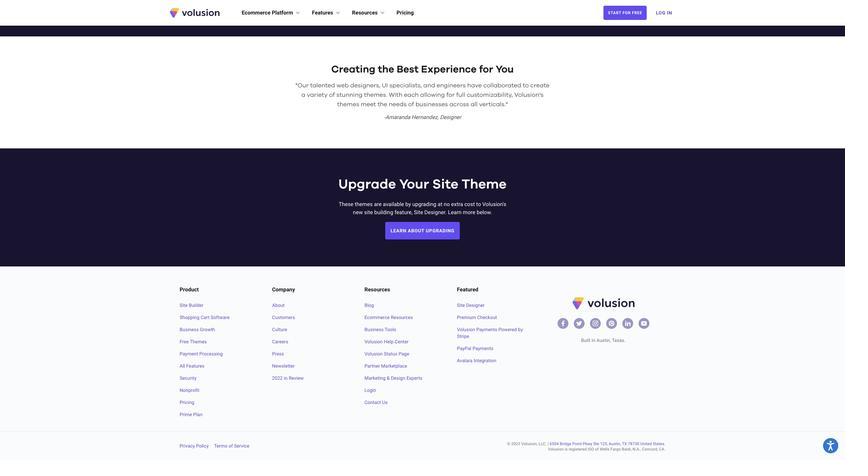 Task type: vqa. For each thing, say whether or not it's contained in the screenshot.
into
no



Task type: describe. For each thing, give the bounding box(es) containing it.
business growth link
[[180, 326, 256, 333]]

pinterest image
[[608, 320, 615, 327]]

site left builder
[[180, 303, 188, 308]]

with
[[389, 92, 403, 98]]

terms
[[214, 443, 227, 449]]

site
[[364, 209, 373, 216]]

full
[[456, 92, 465, 98]]

payments for volusion
[[476, 327, 497, 332]]

.
[[546, 442, 547, 446]]

site designer
[[457, 303, 485, 308]]

facebook image
[[560, 320, 566, 327]]

volusion inside © 2023 volusion, llc . | 6504 bridge point pkwy ste 125, austin, tx 78730 united states. volusion is registered iso of wells fargo bank, n.a., concord, ca.
[[548, 447, 564, 452]]

prime plan link
[[180, 411, 256, 418]]

6504 bridge point pkwy ste 125, austin, tx 78730 united states. link
[[550, 442, 666, 446]]

nonprofit link
[[180, 387, 256, 394]]

iso
[[588, 447, 594, 452]]

review
[[289, 376, 304, 381]]

hernandez,
[[412, 114, 439, 120]]

all
[[180, 363, 185, 369]]

business tools
[[365, 327, 396, 332]]

plan
[[193, 412, 203, 417]]

ecommerce resources link
[[365, 314, 441, 321]]

-
[[384, 114, 386, 120]]

privacy policy
[[180, 443, 209, 449]]

no
[[444, 201, 450, 208]]

ecommerce platform
[[242, 9, 293, 16]]

ecommerce platform button
[[242, 9, 301, 17]]

shopping cart software link
[[180, 314, 256, 321]]

free themes link
[[180, 338, 256, 345]]

of right terms
[[229, 443, 233, 449]]

volusion payments powered by stripe
[[457, 327, 523, 339]]

avalara integration
[[457, 358, 497, 363]]

pkwy
[[583, 442, 592, 446]]

2022 in review
[[272, 376, 304, 381]]

growth
[[200, 327, 215, 332]]

n.a.,
[[633, 447, 641, 452]]

2 vertical spatial resources
[[391, 315, 413, 320]]

security link
[[180, 375, 256, 382]]

available
[[383, 201, 404, 208]]

site designer link
[[457, 302, 533, 309]]

features inside "dropdown button"
[[312, 9, 333, 16]]

of down talented
[[329, 92, 335, 98]]

payment processing
[[180, 351, 223, 357]]

culture
[[272, 327, 287, 332]]

point
[[573, 442, 582, 446]]

volusion's inside these themes are available by upgrading at no extra cost to volusion's new site building feature, site designer. learn more below.
[[482, 201, 507, 208]]

privacy policy link
[[180, 443, 209, 450]]

blog link
[[365, 302, 441, 309]]

volusion status page
[[365, 351, 409, 357]]

log in
[[656, 10, 672, 16]]

states.
[[653, 442, 666, 446]]

volusion help center
[[365, 339, 409, 345]]

to for creating the best experience for you
[[523, 83, 529, 89]]

start for free
[[608, 10, 642, 15]]

|
[[548, 442, 549, 446]]

volusion for volusion help center
[[365, 339, 383, 345]]

these themes are available by upgrading at no extra cost to volusion's new site building feature, site designer. learn more below.
[[339, 201, 507, 216]]

builder
[[189, 303, 203, 308]]

policy
[[196, 443, 209, 449]]

ecommerce for ecommerce resources
[[365, 315, 390, 320]]

youtube image
[[641, 320, 647, 327]]

payments for paypal
[[473, 346, 494, 351]]

below.
[[477, 209, 492, 216]]

0 horizontal spatial pricing
[[180, 400, 194, 405]]

privacy
[[180, 443, 195, 449]]

featured
[[457, 287, 479, 293]]

premium
[[457, 315, 476, 320]]

payment
[[180, 351, 198, 357]]

of down each
[[408, 102, 414, 108]]

volusion payments powered by stripe link
[[457, 326, 533, 340]]

1 vertical spatial resources
[[365, 287, 390, 293]]

talented
[[310, 83, 335, 89]]

business for resources
[[365, 327, 384, 332]]

about link
[[272, 302, 348, 309]]

partner marketplace
[[365, 363, 407, 369]]

ca.
[[659, 447, 666, 452]]

fargo
[[611, 447, 621, 452]]

1 horizontal spatial pricing link
[[397, 9, 414, 17]]

0 vertical spatial pricing
[[397, 9, 414, 16]]

business tools link
[[365, 326, 441, 333]]

to for upgrade your site theme
[[476, 201, 481, 208]]

themes inside these themes are available by upgrading at no extra cost to volusion's new site building feature, site designer. learn more below.
[[355, 201, 373, 208]]

culture link
[[272, 326, 348, 333]]

collaborated
[[484, 83, 521, 89]]

us
[[382, 400, 388, 405]]

premium checkout
[[457, 315, 497, 320]]

creating
[[331, 64, 376, 75]]

upgrade your site theme
[[339, 178, 507, 191]]

wells
[[600, 447, 610, 452]]

of inside © 2023 volusion, llc . | 6504 bridge point pkwy ste 125, austin, tx 78730 united states. volusion is registered iso of wells fargo bank, n.a., concord, ca.
[[595, 447, 599, 452]]

extra
[[451, 201, 463, 208]]

login link
[[365, 387, 441, 394]]

about
[[408, 228, 425, 234]]

marketing & design experts link
[[365, 375, 441, 382]]

newsletter
[[272, 363, 295, 369]]

themes.
[[364, 92, 387, 98]]

in for austin,
[[592, 338, 596, 343]]

and
[[424, 83, 435, 89]]

texas.
[[612, 338, 626, 343]]

in for review
[[284, 376, 288, 381]]

paypal payments link
[[457, 345, 533, 352]]

registered
[[569, 447, 587, 452]]

for inside "our talented web designers, ui specialists, and engineers have collaborated to create a variety of stunning themes. with each allowing for full customizability, volusion's themes meet the needs of businesses across all verticals."
[[447, 92, 455, 98]]

designer.
[[425, 209, 447, 216]]

you
[[496, 64, 514, 75]]

volusion,
[[521, 442, 538, 446]]

2022
[[272, 376, 283, 381]]



Task type: locate. For each thing, give the bounding box(es) containing it.
concord,
[[642, 447, 658, 452]]

more
[[463, 209, 475, 216]]

the
[[378, 64, 394, 75], [378, 102, 387, 108]]

variety
[[307, 92, 328, 98]]

payments inside volusion payments powered by stripe
[[476, 327, 497, 332]]

business inside "link"
[[180, 327, 199, 332]]

in right 'built'
[[592, 338, 596, 343]]

1 vertical spatial designer
[[466, 303, 485, 308]]

volusion up partner at the bottom
[[365, 351, 383, 357]]

in right 2022
[[284, 376, 288, 381]]

businesses
[[416, 102, 448, 108]]

for
[[623, 10, 631, 15]]

volusion's inside "our talented web designers, ui specialists, and engineers have collaborated to create a variety of stunning themes. with each allowing for full customizability, volusion's themes meet the needs of businesses across all verticals."
[[515, 92, 544, 98]]

0 vertical spatial features
[[312, 9, 333, 16]]

ecommerce up business tools
[[365, 315, 390, 320]]

0 vertical spatial designer
[[440, 114, 461, 120]]

0 horizontal spatial in
[[284, 376, 288, 381]]

by up feature,
[[406, 201, 411, 208]]

upgrading
[[412, 201, 437, 208]]

design
[[391, 376, 405, 381]]

the up ui
[[378, 64, 394, 75]]

of down ste
[[595, 447, 599, 452]]

volusion up the stripe
[[457, 327, 475, 332]]

partner
[[365, 363, 380, 369]]

the down "themes." on the left top of the page
[[378, 102, 387, 108]]

1 vertical spatial features
[[186, 363, 205, 369]]

1 horizontal spatial business
[[365, 327, 384, 332]]

1 horizontal spatial to
[[523, 83, 529, 89]]

0 vertical spatial in
[[592, 338, 596, 343]]

1 horizontal spatial volusion's
[[515, 92, 544, 98]]

stunning
[[337, 92, 363, 98]]

themes up site
[[355, 201, 373, 208]]

to inside these themes are available by upgrading at no extra cost to volusion's new site building feature, site designer. learn more below.
[[476, 201, 481, 208]]

contact us link
[[365, 399, 441, 406]]

1 vertical spatial the
[[378, 102, 387, 108]]

to right cost
[[476, 201, 481, 208]]

by inside volusion payments powered by stripe
[[518, 327, 523, 332]]

1 horizontal spatial features
[[312, 9, 333, 16]]

all features
[[180, 363, 205, 369]]

2 business from the left
[[365, 327, 384, 332]]

0 horizontal spatial designer
[[440, 114, 461, 120]]

ui
[[382, 83, 388, 89]]

themes inside "our talented web designers, ui specialists, and engineers have collaborated to create a variety of stunning themes. with each allowing for full customizability, volusion's themes meet the needs of businesses across all verticals."
[[337, 102, 359, 108]]

powered
[[499, 327, 517, 332]]

for down engineers
[[447, 92, 455, 98]]

1 vertical spatial themes
[[355, 201, 373, 208]]

company
[[272, 287, 295, 293]]

payments
[[476, 327, 497, 332], [473, 346, 494, 351]]

volusion for volusion status page
[[365, 351, 383, 357]]

volusion for volusion payments powered by stripe
[[457, 327, 475, 332]]

page
[[399, 351, 409, 357]]

ecommerce for ecommerce platform
[[242, 9, 271, 16]]

start
[[608, 10, 622, 15]]

to
[[523, 83, 529, 89], [476, 201, 481, 208]]

press
[[272, 351, 284, 357]]

1 horizontal spatial pricing
[[397, 9, 414, 16]]

all
[[471, 102, 478, 108]]

needs
[[389, 102, 407, 108]]

bank,
[[622, 447, 632, 452]]

0 horizontal spatial to
[[476, 201, 481, 208]]

volusion's up below.
[[482, 201, 507, 208]]

0 horizontal spatial for
[[447, 92, 455, 98]]

premium checkout link
[[457, 314, 533, 321]]

business left tools
[[365, 327, 384, 332]]

to left the create
[[523, 83, 529, 89]]

volusion help center link
[[365, 338, 441, 345]]

0 vertical spatial resources
[[352, 9, 378, 16]]

1 horizontal spatial ecommerce
[[365, 315, 390, 320]]

0 vertical spatial volusion's
[[515, 92, 544, 98]]

experts
[[407, 376, 422, 381]]

the inside "our talented web designers, ui specialists, and engineers have collaborated to create a variety of stunning themes. with each allowing for full customizability, volusion's themes meet the needs of businesses across all verticals."
[[378, 102, 387, 108]]

customers
[[272, 315, 295, 320]]

1 horizontal spatial designer
[[466, 303, 485, 308]]

payments up integration
[[473, 346, 494, 351]]

site up no on the top of page
[[433, 178, 459, 191]]

volusion down business tools
[[365, 339, 383, 345]]

designer up premium checkout
[[466, 303, 485, 308]]

at
[[438, 201, 443, 208]]

site up premium
[[457, 303, 465, 308]]

business for product
[[180, 327, 199, 332]]

paypal payments
[[457, 346, 494, 351]]

ecommerce
[[242, 9, 271, 16], [365, 315, 390, 320]]

volusion's down the create
[[515, 92, 544, 98]]

volusion inside volusion payments powered by stripe
[[457, 327, 475, 332]]

start for free link
[[604, 6, 647, 20]]

service
[[234, 443, 249, 449]]

ecommerce inside dropdown button
[[242, 9, 271, 16]]

careers
[[272, 339, 288, 345]]

resources button
[[352, 9, 386, 17]]

1 horizontal spatial in
[[592, 338, 596, 343]]

1 business from the left
[[180, 327, 199, 332]]

2022 in review link
[[272, 375, 348, 382]]

site
[[433, 178, 459, 191], [414, 209, 423, 216], [180, 303, 188, 308], [457, 303, 465, 308]]

1 vertical spatial payments
[[473, 346, 494, 351]]

1 vertical spatial ecommerce
[[365, 315, 390, 320]]

1 vertical spatial for
[[447, 92, 455, 98]]

125,
[[600, 442, 608, 446]]

0 vertical spatial by
[[406, 201, 411, 208]]

themes down stunning
[[337, 102, 359, 108]]

1 vertical spatial volusion's
[[482, 201, 507, 208]]

these
[[339, 201, 353, 208]]

to inside "our talented web designers, ui specialists, and engineers have collaborated to create a variety of stunning themes. with each allowing for full customizability, volusion's themes meet the needs of businesses across all verticals."
[[523, 83, 529, 89]]

twitter image
[[576, 320, 583, 327]]

0 horizontal spatial volusion's
[[482, 201, 507, 208]]

0 vertical spatial themes
[[337, 102, 359, 108]]

llc
[[539, 442, 546, 446]]

©
[[507, 442, 510, 446]]

austin, inside © 2023 volusion, llc . | 6504 bridge point pkwy ste 125, austin, tx 78730 united states. volusion is registered iso of wells fargo bank, n.a., concord, ca.
[[609, 442, 621, 446]]

0 vertical spatial for
[[479, 64, 493, 75]]

by right "powered"
[[518, 327, 523, 332]]

open accessibe: accessibility options, statement and help image
[[827, 441, 835, 451]]

designer down "across"
[[440, 114, 461, 120]]

1 vertical spatial to
[[476, 201, 481, 208]]

free
[[632, 10, 642, 15]]

best
[[397, 64, 419, 75]]

ecommerce left platform
[[242, 9, 271, 16]]

0 vertical spatial to
[[523, 83, 529, 89]]

0 vertical spatial ecommerce
[[242, 9, 271, 16]]

0 horizontal spatial by
[[406, 201, 411, 208]]

prime
[[180, 412, 192, 417]]

marketplace
[[381, 363, 407, 369]]

login
[[365, 388, 376, 393]]

in
[[592, 338, 596, 343], [284, 376, 288, 381]]

upgrade
[[339, 178, 396, 191]]

contact us
[[365, 400, 388, 405]]

instagram image
[[592, 320, 599, 327]]

in inside 2022 in review link
[[284, 376, 288, 381]]

business down shopping
[[180, 327, 199, 332]]

of
[[329, 92, 335, 98], [408, 102, 414, 108], [229, 443, 233, 449], [595, 447, 599, 452]]

customizability,
[[467, 92, 513, 98]]

features button
[[312, 9, 341, 17]]

pricing
[[397, 9, 414, 16], [180, 400, 194, 405]]

1 vertical spatial pricing
[[180, 400, 194, 405]]

learn
[[391, 228, 407, 234]]

0 horizontal spatial ecommerce
[[242, 9, 271, 16]]

by
[[406, 201, 411, 208], [518, 327, 523, 332]]

0 vertical spatial payments
[[476, 327, 497, 332]]

engineers
[[437, 83, 466, 89]]

a
[[302, 92, 305, 98]]

1 horizontal spatial by
[[518, 327, 523, 332]]

center
[[395, 339, 409, 345]]

are
[[374, 201, 382, 208]]

-amaranda hernandez, designer
[[384, 114, 461, 120]]

&
[[387, 376, 390, 381]]

1 vertical spatial in
[[284, 376, 288, 381]]

stripe
[[457, 334, 469, 339]]

austin, up the fargo
[[609, 442, 621, 446]]

press link
[[272, 351, 348, 357]]

linkedin image
[[624, 320, 631, 327]]

for left you
[[479, 64, 493, 75]]

0 horizontal spatial business
[[180, 327, 199, 332]]

marketing & design experts
[[365, 376, 422, 381]]

1 vertical spatial austin,
[[609, 442, 621, 446]]

1 horizontal spatial for
[[479, 64, 493, 75]]

amaranda
[[386, 114, 410, 120]]

marketing
[[365, 376, 386, 381]]

ste
[[593, 442, 599, 446]]

site down upgrading
[[414, 209, 423, 216]]

themes
[[337, 102, 359, 108], [355, 201, 373, 208]]

creating the best experience for you
[[331, 64, 514, 75]]

payments down checkout at the right bottom
[[476, 327, 497, 332]]

0 vertical spatial austin,
[[597, 338, 611, 343]]

ecommerce resources
[[365, 315, 413, 320]]

volusion inside "link"
[[365, 339, 383, 345]]

resources inside "dropdown button"
[[352, 9, 378, 16]]

1 vertical spatial by
[[518, 327, 523, 332]]

checkout
[[477, 315, 497, 320]]

volusion down 6504
[[548, 447, 564, 452]]

volusion
[[457, 327, 475, 332], [365, 339, 383, 345], [365, 351, 383, 357], [548, 447, 564, 452]]

0 horizontal spatial features
[[186, 363, 205, 369]]

business growth
[[180, 327, 215, 332]]

austin, left the texas.
[[597, 338, 611, 343]]

1 vertical spatial pricing link
[[180, 399, 256, 406]]

0 vertical spatial pricing link
[[397, 9, 414, 17]]

your
[[399, 178, 429, 191]]

0 horizontal spatial pricing link
[[180, 399, 256, 406]]

status
[[384, 351, 398, 357]]

2023
[[511, 442, 520, 446]]

0 vertical spatial the
[[378, 64, 394, 75]]

site inside these themes are available by upgrading at no extra cost to volusion's new site building feature, site designer. learn more below.
[[414, 209, 423, 216]]

by inside these themes are available by upgrading at no extra cost to volusion's new site building feature, site designer. learn more below.
[[406, 201, 411, 208]]

across
[[450, 102, 469, 108]]

shopping
[[180, 315, 200, 320]]

in
[[667, 10, 672, 16]]

learn about upgrading
[[391, 228, 455, 234]]

"our
[[296, 83, 309, 89]]



